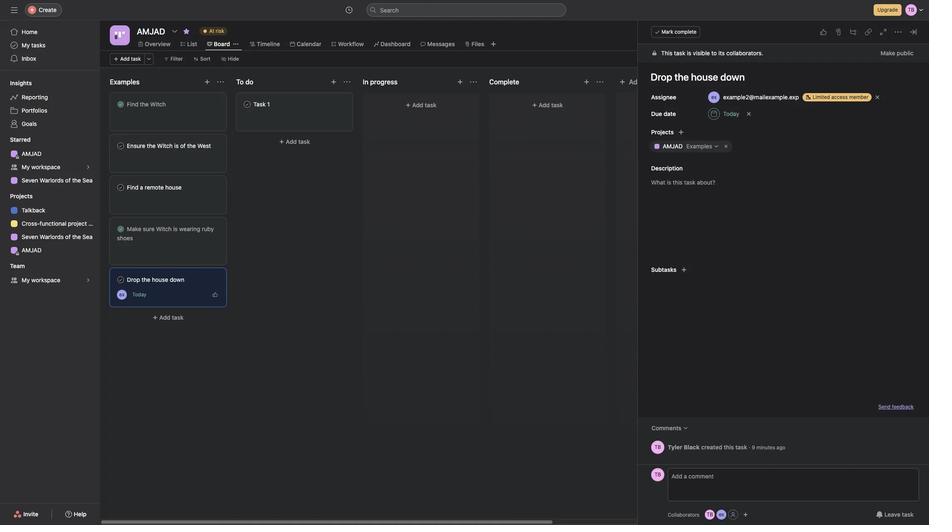 Task type: describe. For each thing, give the bounding box(es) containing it.
functional
[[40, 220, 66, 227]]

completed image for find the witch
[[116, 99, 126, 109]]

send feedback link
[[879, 404, 914, 411]]

my workspace for my workspace link inside teams element
[[22, 277, 60, 284]]

my tasks link
[[5, 39, 95, 52]]

sort button
[[190, 53, 214, 65]]

my for my tasks link
[[22, 42, 30, 49]]

send
[[879, 404, 891, 410]]

create
[[39, 6, 57, 13]]

help button
[[60, 507, 92, 522]]

insights element
[[0, 76, 100, 132]]

team
[[10, 263, 25, 270]]

0 horizontal spatial ex button
[[117, 290, 127, 300]]

find for find the witch
[[127, 101, 138, 108]]

Task Name text field
[[645, 67, 919, 87]]

sort
[[200, 56, 211, 62]]

mark complete button
[[651, 26, 700, 38]]

add task image for to do
[[330, 79, 337, 85]]

projects for the topmost projects dropdown button
[[651, 129, 674, 136]]

see details, my workspace image for my workspace link inside the starred element
[[86, 165, 91, 170]]

invite button
[[8, 507, 44, 522]]

amjad for first amjad link from the bottom of the page
[[22, 247, 42, 254]]

board
[[214, 40, 230, 47]]

add task image for complete
[[583, 79, 590, 85]]

black
[[684, 444, 700, 451]]

home
[[22, 28, 38, 35]]

filter
[[170, 56, 183, 62]]

dashboard link
[[374, 40, 411, 49]]

cross-functional project plan
[[22, 220, 100, 227]]

comments
[[652, 425, 682, 432]]

plan
[[88, 220, 100, 227]]

a
[[140, 184, 143, 191]]

witch for make
[[156, 226, 172, 233]]

Search tasks, projects, and more text field
[[366, 3, 566, 17]]

collaborators
[[668, 512, 700, 518]]

more section actions image for to do
[[344, 79, 350, 85]]

add subtasks image
[[681, 267, 688, 273]]

wearing
[[179, 226, 200, 233]]

remove assignee image
[[875, 95, 880, 100]]

make for public
[[881, 50, 896, 57]]

make for sure
[[127, 226, 141, 233]]

goals link
[[5, 117, 95, 131]]

0 likes. click to like this task image
[[820, 29, 827, 35]]

at risk button
[[196, 25, 231, 37]]

access
[[832, 94, 848, 100]]

inbox
[[22, 55, 36, 62]]

drop the house down
[[127, 276, 184, 283]]

in progress
[[363, 78, 398, 86]]

talkback link
[[5, 204, 95, 217]]

history image
[[346, 7, 352, 13]]

teams element
[[0, 259, 100, 289]]

mark
[[662, 29, 673, 35]]

example2@mailexample.exp button
[[705, 90, 803, 105]]

of for amjad
[[65, 177, 71, 184]]

hide
[[228, 56, 239, 62]]

to do
[[236, 78, 253, 86]]

9
[[752, 445, 755, 451]]

visible
[[693, 50, 710, 57]]

the inside starred element
[[72, 177, 81, 184]]

at risk
[[209, 28, 224, 34]]

due date
[[651, 110, 676, 117]]

tyler
[[668, 444, 683, 451]]

starred button
[[0, 136, 31, 144]]

my for my workspace link inside teams element
[[22, 277, 30, 284]]

witch for find
[[150, 101, 166, 108]]

complete
[[675, 29, 697, 35]]

completed checkbox for find the witch
[[116, 99, 126, 109]]

tyler black created this task · 9 minutes ago
[[668, 444, 786, 451]]

remote
[[145, 184, 164, 191]]

completed image for ensure the witch is of the west
[[116, 141, 126, 151]]

ensure
[[127, 142, 145, 149]]

west
[[197, 142, 211, 149]]

0 vertical spatial examples
[[110, 78, 140, 86]]

0 vertical spatial ex
[[119, 292, 125, 298]]

completed image
[[116, 275, 126, 285]]

description
[[651, 165, 683, 172]]

close details image
[[910, 29, 917, 35]]

make public button
[[875, 46, 919, 61]]

workspace for my workspace link inside teams element
[[31, 277, 60, 284]]

limited
[[813, 94, 830, 100]]

1 vertical spatial house
[[152, 276, 168, 283]]

public
[[897, 50, 914, 57]]

today button
[[705, 107, 743, 122]]

upgrade button
[[874, 4, 902, 16]]

list link
[[181, 40, 197, 49]]

talkback
[[22, 207, 45, 214]]

risk
[[216, 28, 224, 34]]

more section actions image for examples
[[217, 79, 224, 85]]

add task image for in progress
[[457, 79, 464, 85]]

help
[[74, 511, 87, 518]]

at
[[209, 28, 214, 34]]

sea for talkback
[[82, 233, 93, 241]]

add tab image
[[490, 41, 497, 47]]

today inside dropdown button
[[723, 110, 739, 117]]

its
[[719, 50, 725, 57]]

full screen image
[[880, 29, 887, 35]]

hide button
[[218, 53, 243, 65]]

reporting link
[[5, 91, 95, 104]]

leave task
[[885, 511, 914, 519]]

today button
[[132, 292, 146, 298]]

is inside "drop the house down" dialog
[[687, 50, 691, 57]]

messages
[[427, 40, 455, 47]]

goals
[[22, 120, 37, 127]]

ex inside "drop the house down" dialog
[[719, 512, 724, 518]]

more section actions image for in progress
[[470, 79, 477, 85]]

main content containing this task is visible to its collaborators.
[[635, 44, 929, 465]]

dashboard
[[381, 40, 411, 47]]

subtasks
[[651, 266, 677, 273]]

cross-
[[22, 220, 40, 227]]

find a remote house
[[127, 184, 182, 191]]

portfolios
[[22, 107, 47, 114]]

board image
[[115, 30, 125, 40]]

make sure witch is wearing ruby shoes
[[117, 226, 214, 242]]

1 vertical spatial projects button
[[0, 192, 33, 201]]

send feedback
[[879, 404, 914, 410]]

·
[[749, 444, 751, 451]]

my workspace link inside starred element
[[5, 161, 95, 174]]

tab actions image
[[233, 42, 238, 47]]



Task type: locate. For each thing, give the bounding box(es) containing it.
task
[[674, 50, 686, 57], [131, 56, 141, 62], [425, 102, 437, 109], [551, 102, 563, 109], [298, 138, 310, 145], [172, 314, 184, 321], [736, 444, 747, 451], [902, 511, 914, 519]]

amjad inside starred element
[[22, 150, 42, 157]]

find for find a remote house
[[127, 184, 138, 191]]

seven warlords of the sea link inside starred element
[[5, 174, 95, 187]]

1 vertical spatial completed checkbox
[[116, 141, 126, 151]]

0 horizontal spatial projects
[[10, 193, 33, 200]]

projects element
[[0, 189, 100, 259]]

limited access member
[[813, 94, 869, 100]]

completed checkbox left drop
[[116, 275, 126, 285]]

0 horizontal spatial make
[[127, 226, 141, 233]]

witch for ensure
[[157, 142, 173, 149]]

my workspace link down team
[[5, 274, 95, 287]]

completed checkbox left ensure
[[116, 141, 126, 151]]

amjad link
[[5, 147, 95, 161], [5, 244, 95, 257]]

ago
[[777, 445, 786, 451]]

1 horizontal spatial add task image
[[457, 79, 464, 85]]

insights
[[10, 79, 32, 87]]

tb inside main content
[[655, 444, 661, 451]]

2 vertical spatial witch
[[156, 226, 172, 233]]

my workspace inside starred element
[[22, 164, 60, 171]]

team button
[[0, 262, 25, 271]]

make inside make sure witch is wearing ruby shoes
[[127, 226, 141, 233]]

starred element
[[0, 132, 100, 189]]

seven warlords of the sea for talkback
[[22, 233, 93, 241]]

1 vertical spatial workspace
[[31, 277, 60, 284]]

completed checkbox for make sure witch is wearing ruby shoes
[[116, 224, 126, 234]]

0 vertical spatial workspace
[[31, 164, 60, 171]]

leave
[[885, 511, 901, 519]]

0 vertical spatial today
[[723, 110, 739, 117]]

Completed checkbox
[[116, 99, 126, 109], [116, 183, 126, 193], [116, 224, 126, 234], [116, 275, 126, 285]]

more actions for this task image
[[895, 29, 902, 35]]

ex button down completed image
[[117, 290, 127, 300]]

completed checkbox for drop the house down
[[116, 275, 126, 285]]

2 completed checkbox from the top
[[116, 183, 126, 193]]

example2@mailexample.exp
[[723, 94, 799, 101]]

2 see details, my workspace image from the top
[[86, 278, 91, 283]]

more section actions image
[[217, 79, 224, 85], [344, 79, 350, 85], [470, 79, 477, 85], [597, 79, 603, 85]]

amjad link down goals 'link'
[[5, 147, 95, 161]]

more section actions image for complete
[[597, 79, 603, 85]]

insights button
[[0, 79, 32, 87]]

tasks
[[31, 42, 46, 49]]

1 vertical spatial today
[[132, 292, 146, 298]]

workspace inside teams element
[[31, 277, 60, 284]]

make
[[881, 50, 896, 57], [127, 226, 141, 233]]

is left west
[[174, 142, 179, 149]]

projects inside "drop the house down" dialog
[[651, 129, 674, 136]]

house right remote
[[165, 184, 182, 191]]

0 vertical spatial completed checkbox
[[242, 99, 252, 109]]

2 my from the top
[[22, 164, 30, 171]]

0 vertical spatial sea
[[82, 177, 93, 184]]

2 my workspace link from the top
[[5, 274, 95, 287]]

today
[[723, 110, 739, 117], [132, 292, 146, 298]]

0 vertical spatial of
[[180, 142, 186, 149]]

tb for the tb button to the middle
[[655, 472, 661, 478]]

projects for the bottommost projects dropdown button
[[10, 193, 33, 200]]

completed checkbox for find a remote house
[[116, 183, 126, 193]]

warlords inside starred element
[[40, 177, 64, 184]]

0 vertical spatial make
[[881, 50, 896, 57]]

completed checkbox left the a
[[116, 183, 126, 193]]

mark complete
[[662, 29, 697, 35]]

is inside make sure witch is wearing ruby shoes
[[173, 226, 178, 233]]

workspace inside starred element
[[31, 164, 60, 171]]

sea
[[82, 177, 93, 184], [82, 233, 93, 241]]

0 vertical spatial my workspace
[[22, 164, 60, 171]]

workflow
[[338, 40, 364, 47]]

2 horizontal spatial add task image
[[583, 79, 590, 85]]

2 vertical spatial tb
[[707, 512, 713, 518]]

0 vertical spatial ex button
[[117, 290, 127, 300]]

sea inside starred element
[[82, 177, 93, 184]]

amjad down add to projects image
[[663, 143, 683, 150]]

1 vertical spatial warlords
[[40, 233, 64, 241]]

my for my workspace link inside the starred element
[[22, 164, 30, 171]]

my workspace for my workspace link inside the starred element
[[22, 164, 60, 171]]

upgrade
[[878, 7, 898, 13]]

feedback
[[892, 404, 914, 410]]

add subtask image
[[850, 29, 857, 35]]

this
[[661, 50, 673, 57]]

today down drop
[[132, 292, 146, 298]]

main content
[[635, 44, 929, 465]]

1 vertical spatial my workspace
[[22, 277, 60, 284]]

seven for talkback
[[22, 233, 38, 241]]

completed image for make sure witch is wearing ruby shoes
[[116, 224, 126, 234]]

2 more section actions image from the left
[[344, 79, 350, 85]]

projects inside projects element
[[10, 193, 33, 200]]

sea for amjad
[[82, 177, 93, 184]]

my workspace link inside teams element
[[5, 274, 95, 287]]

0 vertical spatial seven warlords of the sea
[[22, 177, 93, 184]]

task inside button
[[902, 511, 914, 519]]

1 vertical spatial is
[[174, 142, 179, 149]]

amjad up team
[[22, 247, 42, 254]]

1 seven warlords of the sea link from the top
[[5, 174, 95, 187]]

house left down
[[152, 276, 168, 283]]

complete
[[489, 78, 519, 86]]

add
[[120, 56, 130, 62], [412, 102, 423, 109], [539, 102, 550, 109], [286, 138, 297, 145], [159, 314, 170, 321]]

completed image left ensure
[[116, 141, 126, 151]]

see details, my workspace image
[[86, 165, 91, 170], [86, 278, 91, 283]]

0 horizontal spatial completed checkbox
[[116, 141, 126, 151]]

0 vertical spatial witch
[[150, 101, 166, 108]]

my
[[22, 42, 30, 49], [22, 164, 30, 171], [22, 277, 30, 284]]

1 horizontal spatial projects
[[651, 129, 674, 136]]

assignee
[[651, 94, 676, 101]]

1 my workspace link from the top
[[5, 161, 95, 174]]

1 seven warlords of the sea from the top
[[22, 177, 93, 184]]

1 vertical spatial ex button
[[717, 510, 727, 520]]

my left tasks
[[22, 42, 30, 49]]

1 vertical spatial amjad
[[22, 150, 42, 157]]

filter button
[[160, 53, 187, 65]]

seven warlords of the sea inside starred element
[[22, 177, 93, 184]]

2 amjad link from the top
[[5, 244, 95, 257]]

1 vertical spatial find
[[127, 184, 138, 191]]

0 horizontal spatial ex
[[119, 292, 125, 298]]

my workspace down starred on the top of page
[[22, 164, 60, 171]]

see details, my workspace image inside teams element
[[86, 278, 91, 283]]

completed image for find a remote house
[[116, 183, 126, 193]]

projects button
[[638, 127, 674, 138], [0, 192, 33, 201]]

0 horizontal spatial add task image
[[330, 79, 337, 85]]

3 completed checkbox from the top
[[116, 224, 126, 234]]

seven inside starred element
[[22, 177, 38, 184]]

1 vertical spatial sea
[[82, 233, 93, 241]]

1 my workspace from the top
[[22, 164, 60, 171]]

my workspace link
[[5, 161, 95, 174], [5, 274, 95, 287]]

of inside starred element
[[65, 177, 71, 184]]

completed image left the a
[[116, 183, 126, 193]]

my inside teams element
[[22, 277, 30, 284]]

my down team
[[22, 277, 30, 284]]

1 find from the top
[[127, 101, 138, 108]]

0 vertical spatial see details, my workspace image
[[86, 165, 91, 170]]

0 vertical spatial tb button
[[651, 441, 665, 454]]

1 see details, my workspace image from the top
[[86, 165, 91, 170]]

files link
[[465, 40, 484, 49]]

make up shoes
[[127, 226, 141, 233]]

of inside projects element
[[65, 233, 71, 241]]

1 horizontal spatial completed checkbox
[[242, 99, 252, 109]]

1 workspace from the top
[[31, 164, 60, 171]]

1 vertical spatial tb
[[655, 472, 661, 478]]

completed image up shoes
[[116, 224, 126, 234]]

today left clear due date image at the right of page
[[723, 110, 739, 117]]

completed checkbox for ensure
[[116, 141, 126, 151]]

timeline
[[257, 40, 280, 47]]

leave task button
[[871, 508, 919, 523]]

find
[[127, 101, 138, 108], [127, 184, 138, 191]]

2 warlords from the top
[[40, 233, 64, 241]]

1 completed checkbox from the top
[[116, 99, 126, 109]]

2 vertical spatial amjad
[[22, 247, 42, 254]]

warlords
[[40, 177, 64, 184], [40, 233, 64, 241]]

1 horizontal spatial examples
[[687, 143, 712, 150]]

my workspace
[[22, 164, 60, 171], [22, 277, 60, 284]]

overview
[[145, 40, 171, 47]]

completed image left task
[[242, 99, 252, 109]]

sea inside projects element
[[82, 233, 93, 241]]

2 find from the top
[[127, 184, 138, 191]]

0 vertical spatial projects button
[[638, 127, 674, 138]]

completed image left the find the witch
[[116, 99, 126, 109]]

to
[[712, 50, 717, 57]]

remove from starred image
[[183, 28, 190, 35]]

my workspace link down starred on the top of page
[[5, 161, 95, 174]]

of up talkback 'link'
[[65, 177, 71, 184]]

house
[[165, 184, 182, 191], [152, 276, 168, 283]]

0 vertical spatial my
[[22, 42, 30, 49]]

examples up the find the witch
[[110, 78, 140, 86]]

copy task link image
[[865, 29, 872, 35]]

drop
[[127, 276, 140, 283]]

2 add task image from the left
[[457, 79, 464, 85]]

warlords for amjad
[[40, 177, 64, 184]]

1 vertical spatial ex
[[719, 512, 724, 518]]

0 vertical spatial amjad
[[663, 143, 683, 150]]

amjad inside projects element
[[22, 247, 42, 254]]

my inside 'global' "element"
[[22, 42, 30, 49]]

seven warlords of the sea link for talkback
[[5, 231, 95, 244]]

ex down completed image
[[119, 292, 125, 298]]

1 amjad link from the top
[[5, 147, 95, 161]]

timeline link
[[250, 40, 280, 49]]

0 horizontal spatial projects button
[[0, 192, 33, 201]]

portfolios link
[[5, 104, 95, 117]]

completed image
[[116, 99, 126, 109], [242, 99, 252, 109], [116, 141, 126, 151], [116, 183, 126, 193], [116, 224, 126, 234]]

of for talkback
[[65, 233, 71, 241]]

task 1
[[253, 101, 270, 108]]

examples inside dropdown button
[[687, 143, 712, 150]]

1 vertical spatial seven warlords of the sea link
[[5, 231, 95, 244]]

add task
[[120, 56, 141, 62], [412, 102, 437, 109], [539, 102, 563, 109], [286, 138, 310, 145], [159, 314, 184, 321]]

warlords for talkback
[[40, 233, 64, 241]]

1 vertical spatial of
[[65, 177, 71, 184]]

seven inside projects element
[[22, 233, 38, 241]]

seven warlords of the sea up talkback 'link'
[[22, 177, 93, 184]]

1 add task image from the left
[[330, 79, 337, 85]]

files
[[472, 40, 484, 47]]

remove image
[[723, 143, 729, 150]]

show options image
[[171, 28, 178, 35]]

created
[[701, 444, 722, 451]]

seven down cross-
[[22, 233, 38, 241]]

1 vertical spatial witch
[[157, 142, 173, 149]]

2 seven from the top
[[22, 233, 38, 241]]

1 warlords from the top
[[40, 177, 64, 184]]

see details, my workspace image inside starred element
[[86, 165, 91, 170]]

projects
[[651, 129, 674, 136], [10, 193, 33, 200]]

seven warlords of the sea for amjad
[[22, 177, 93, 184]]

0 vertical spatial is
[[687, 50, 691, 57]]

more actions image
[[146, 57, 151, 62]]

Completed checkbox
[[242, 99, 252, 109], [116, 141, 126, 151]]

1 vertical spatial see details, my workspace image
[[86, 278, 91, 283]]

task
[[253, 101, 266, 108]]

warlords down cross-functional project plan link
[[40, 233, 64, 241]]

1 vertical spatial seven warlords of the sea
[[22, 233, 93, 241]]

1 vertical spatial amjad link
[[5, 244, 95, 257]]

2 my workspace from the top
[[22, 277, 60, 284]]

workflow link
[[331, 40, 364, 49]]

2 vertical spatial tb button
[[705, 510, 715, 520]]

2 seven warlords of the sea from the top
[[22, 233, 93, 241]]

seven up talkback
[[22, 177, 38, 184]]

amjad down starred on the top of page
[[22, 150, 42, 157]]

seven warlords of the sea link for amjad
[[5, 174, 95, 187]]

2 seven warlords of the sea link from the top
[[5, 231, 95, 244]]

home link
[[5, 25, 95, 39]]

0 vertical spatial seven warlords of the sea link
[[5, 174, 95, 187]]

0 vertical spatial seven
[[22, 177, 38, 184]]

warlords up talkback 'link'
[[40, 177, 64, 184]]

tb
[[655, 444, 661, 451], [655, 472, 661, 478], [707, 512, 713, 518]]

seven warlords of the sea link down functional
[[5, 231, 95, 244]]

0 vertical spatial warlords
[[40, 177, 64, 184]]

tyler black link
[[668, 444, 700, 451]]

2 vertical spatial is
[[173, 226, 178, 233]]

my down starred on the top of page
[[22, 164, 30, 171]]

member
[[849, 94, 869, 100]]

this task is visible to its collaborators.
[[661, 50, 763, 57]]

1 vertical spatial make
[[127, 226, 141, 233]]

the
[[140, 101, 149, 108], [147, 142, 156, 149], [187, 142, 196, 149], [72, 177, 81, 184], [72, 233, 81, 241], [142, 276, 150, 283]]

add to projects image
[[678, 129, 685, 136]]

1 horizontal spatial make
[[881, 50, 896, 57]]

of down cross-functional project plan
[[65, 233, 71, 241]]

completed checkbox left task
[[242, 99, 252, 109]]

witch inside make sure witch is wearing ruby shoes
[[156, 226, 172, 233]]

is
[[687, 50, 691, 57], [174, 142, 179, 149], [173, 226, 178, 233]]

1 sea from the top
[[82, 177, 93, 184]]

make left public
[[881, 50, 896, 57]]

tb for the tb button to the top
[[655, 444, 661, 451]]

1 seven from the top
[[22, 177, 38, 184]]

1 horizontal spatial ex button
[[717, 510, 727, 520]]

cross-functional project plan link
[[5, 217, 100, 231]]

1
[[267, 101, 270, 108]]

1 vertical spatial my workspace link
[[5, 274, 95, 287]]

2 vertical spatial of
[[65, 233, 71, 241]]

this
[[724, 444, 734, 451]]

examples button
[[685, 142, 721, 151]]

3 my from the top
[[22, 277, 30, 284]]

seven warlords of the sea inside projects element
[[22, 233, 93, 241]]

None text field
[[135, 24, 167, 39]]

projects down due date
[[651, 129, 674, 136]]

3 more section actions image from the left
[[470, 79, 477, 85]]

sure
[[143, 226, 155, 233]]

make inside "button"
[[881, 50, 896, 57]]

ensure the witch is of the west
[[127, 142, 211, 149]]

is for make sure witch is wearing ruby shoes
[[173, 226, 178, 233]]

attachments: add a file to this task, drop the house down image
[[835, 29, 842, 35]]

completed checkbox left the find the witch
[[116, 99, 126, 109]]

1 vertical spatial seven
[[22, 233, 38, 241]]

1 vertical spatial my
[[22, 164, 30, 171]]

0 vertical spatial find
[[127, 101, 138, 108]]

0 vertical spatial amjad link
[[5, 147, 95, 161]]

completed checkbox for task
[[242, 99, 252, 109]]

1 my from the top
[[22, 42, 30, 49]]

seven warlords of the sea link up talkback 'link'
[[5, 174, 95, 187]]

workspace for my workspace link inside the starred element
[[31, 164, 60, 171]]

calendar link
[[290, 40, 321, 49]]

project
[[68, 220, 87, 227]]

down
[[170, 276, 184, 283]]

create button
[[25, 3, 62, 17]]

1 vertical spatial tb button
[[651, 469, 665, 482]]

find the witch
[[127, 101, 166, 108]]

starred
[[10, 136, 31, 143]]

0 vertical spatial projects
[[651, 129, 674, 136]]

examples left remove icon
[[687, 143, 712, 150]]

seven warlords of the sea down cross-functional project plan
[[22, 233, 93, 241]]

4 completed checkbox from the top
[[116, 275, 126, 285]]

hide sidebar image
[[11, 7, 17, 13]]

is for ensure the witch is of the west
[[174, 142, 179, 149]]

workspace
[[31, 164, 60, 171], [31, 277, 60, 284]]

inbox link
[[5, 52, 95, 65]]

add task image
[[330, 79, 337, 85], [457, 79, 464, 85], [583, 79, 590, 85]]

2 sea from the top
[[82, 233, 93, 241]]

0 horizontal spatial examples
[[110, 78, 140, 86]]

of left west
[[180, 142, 186, 149]]

2 workspace from the top
[[31, 277, 60, 284]]

3 add task image from the left
[[583, 79, 590, 85]]

completed checkbox up shoes
[[116, 224, 126, 234]]

1 horizontal spatial projects button
[[638, 127, 674, 138]]

1 vertical spatial examples
[[687, 143, 712, 150]]

messages link
[[421, 40, 455, 49]]

0 vertical spatial my workspace link
[[5, 161, 95, 174]]

calendar
[[297, 40, 321, 47]]

4 more section actions image from the left
[[597, 79, 603, 85]]

clear due date image
[[746, 112, 751, 117]]

the inside projects element
[[72, 233, 81, 241]]

projects button down due date
[[638, 127, 674, 138]]

tb for bottommost the tb button
[[707, 512, 713, 518]]

1 horizontal spatial ex
[[719, 512, 724, 518]]

ex left the add or remove collaborators image
[[719, 512, 724, 518]]

1 vertical spatial projects
[[10, 193, 33, 200]]

1 horizontal spatial today
[[723, 110, 739, 117]]

global element
[[0, 20, 100, 70]]

0 vertical spatial house
[[165, 184, 182, 191]]

amjad for 1st amjad link from the top
[[22, 150, 42, 157]]

completed image for task 1
[[242, 99, 252, 109]]

add or remove collaborators image
[[743, 513, 748, 518]]

tb button
[[651, 441, 665, 454], [651, 469, 665, 482], [705, 510, 715, 520]]

of
[[180, 142, 186, 149], [65, 177, 71, 184], [65, 233, 71, 241]]

make public
[[881, 50, 914, 57]]

is left visible
[[687, 50, 691, 57]]

0 vertical spatial tb
[[655, 444, 661, 451]]

0 horizontal spatial today
[[132, 292, 146, 298]]

1 more section actions image from the left
[[217, 79, 224, 85]]

add task button
[[110, 53, 145, 65], [368, 98, 474, 113], [494, 98, 601, 113], [236, 134, 353, 149], [110, 310, 226, 325]]

amjad inside main content
[[663, 143, 683, 150]]

my inside starred element
[[22, 164, 30, 171]]

ex button left the add or remove collaborators image
[[717, 510, 727, 520]]

is left wearing
[[173, 226, 178, 233]]

see details, my workspace image for my workspace link inside teams element
[[86, 278, 91, 283]]

projects button up talkback
[[0, 192, 33, 201]]

my workspace inside teams element
[[22, 277, 60, 284]]

amjad link up teams element
[[5, 244, 95, 257]]

projects up talkback
[[10, 193, 33, 200]]

seven for amjad
[[22, 177, 38, 184]]

my workspace down team
[[22, 277, 60, 284]]

add task image
[[204, 79, 211, 85]]

warlords inside projects element
[[40, 233, 64, 241]]

drop the house down dialog
[[635, 20, 929, 526]]

2 vertical spatial my
[[22, 277, 30, 284]]



Task type: vqa. For each thing, say whether or not it's contained in the screenshot.
Use portfolio status updates to give teammates and leaders visibility into how projects are progressing. Asana can help you aggregate multiple project status updates into one streamlined report so you can focus on what matters most. to the bottom
no



